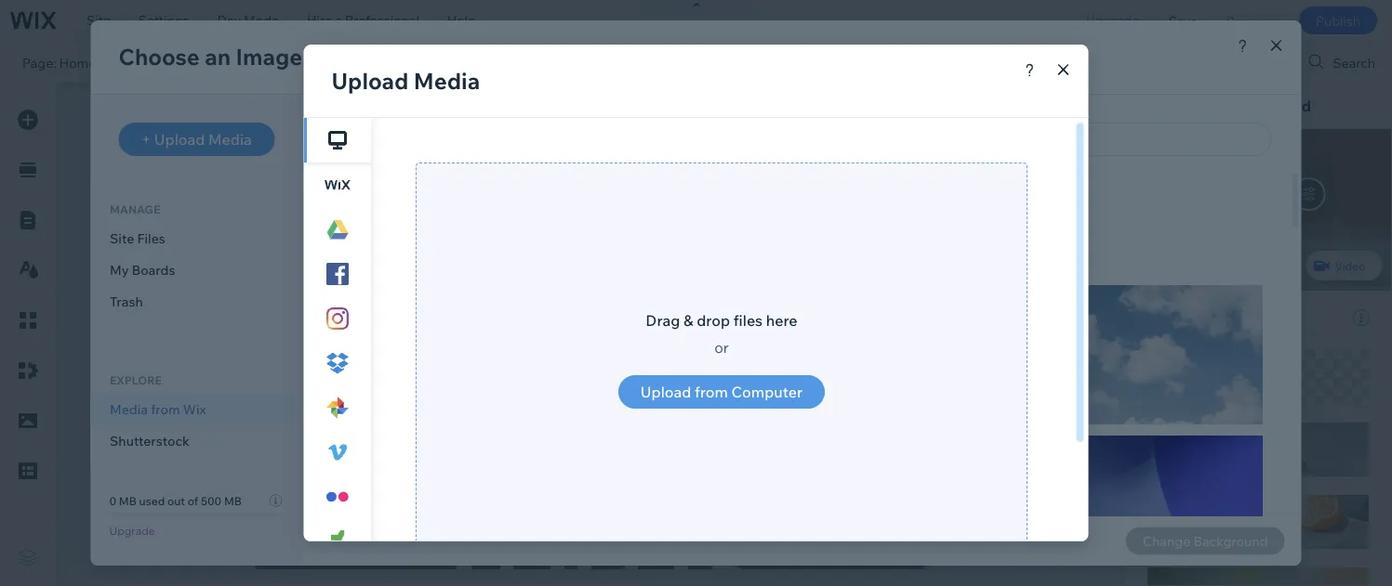 Task type: vqa. For each thing, say whether or not it's contained in the screenshot.
Welcome
yes



Task type: describe. For each thing, give the bounding box(es) containing it.
home
[[59, 54, 96, 70]]

tools
[[1244, 54, 1276, 70]]

search button
[[1294, 42, 1392, 83]]

video
[[1335, 259, 1366, 273]]

selected
[[1147, 310, 1201, 326]]

save button
[[1154, 0, 1212, 41]]

backgrounds
[[1204, 310, 1283, 326]]

welcome to toro's feed!
[[1159, 341, 1327, 360]]

your
[[1314, 433, 1345, 452]]

section
[[1166, 97, 1221, 115]]

a
[[335, 12, 342, 28]]

section background
[[1166, 97, 1311, 115]]

layout
[[1318, 145, 1360, 161]]

paragraph
[[1147, 305, 1210, 321]]

publish
[[1316, 12, 1360, 29]]

treats and clothes for your furry friends
[[1159, 433, 1345, 474]]

background
[[1224, 97, 1311, 115]]

change button
[[1269, 236, 1334, 259]]

to
[[1227, 341, 1241, 360]]

for
[[1291, 433, 1310, 452]]

search
[[1333, 54, 1375, 70]]

change
[[1281, 240, 1322, 254]]



Task type: locate. For each thing, give the bounding box(es) containing it.
treats
[[1159, 433, 1201, 452]]

feed!
[[1288, 341, 1327, 360]]

https://www.wix.com/mysite
[[320, 54, 490, 70]]

and
[[1205, 433, 1231, 452]]

toro's
[[1244, 341, 1285, 360]]

button
[[1147, 511, 1188, 528]]

settings
[[138, 12, 189, 28]]

preview button
[[1212, 0, 1288, 41]]

mode
[[244, 12, 279, 28]]

save
[[1168, 12, 1198, 29]]

professional
[[345, 12, 419, 28]]

None text field
[[1147, 534, 1314, 567]]

tools button
[[1205, 42, 1293, 83]]

preview
[[1226, 12, 1274, 29]]

selected backgrounds
[[1147, 310, 1283, 326]]

site
[[86, 12, 110, 28]]

welcome
[[1159, 341, 1223, 360]]

friends
[[1198, 456, 1250, 474]]

furry
[[1159, 456, 1195, 474]]

title
[[1147, 397, 1173, 413]]

dev mode
[[217, 12, 279, 28]]

clothes
[[1234, 433, 1287, 452]]

upgrade
[[1086, 12, 1140, 28]]

help
[[447, 12, 476, 28]]

dev
[[217, 12, 241, 28]]

hire
[[307, 12, 332, 28]]

publish button
[[1299, 7, 1377, 34]]

hire a professional
[[307, 12, 419, 28]]

content
[[1180, 145, 1230, 161]]



